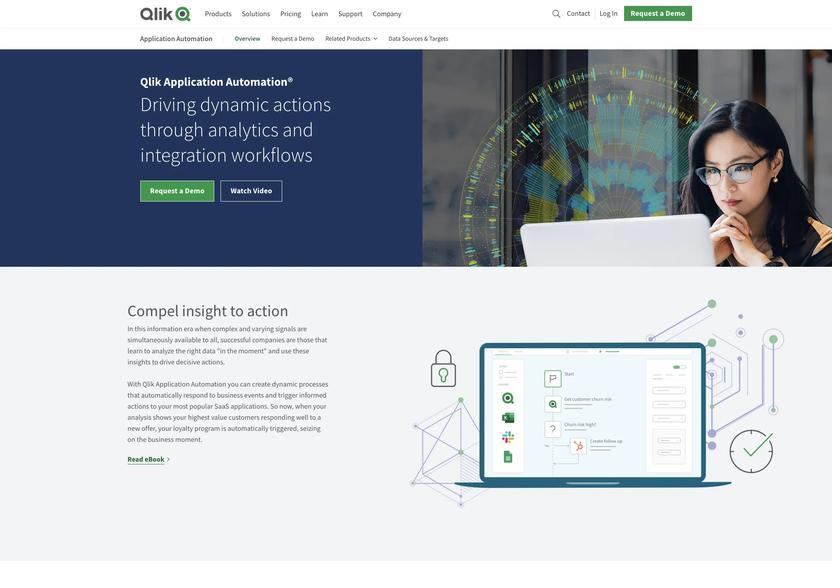 Task type: describe. For each thing, give the bounding box(es) containing it.
actions.
[[202, 358, 225, 367]]

analyze
[[152, 347, 174, 356]]

information
[[147, 325, 182, 334]]

these
[[293, 347, 309, 356]]

trigger
[[278, 391, 298, 400]]

era
[[184, 325, 193, 334]]

driving
[[140, 93, 196, 117]]

that inside 'with qlik application automation you can create dynamic processes that automatically respond to business events and trigger informed actions to your most popular saas applications. so now, when your analysis shows your highest value customers responding well to a new offer, your loyalty program is automatically triggered, seizing on the business moment.'
[[128, 391, 140, 400]]

to right well
[[310, 413, 316, 422]]

qlik inside 'with qlik application automation you can create dynamic processes that automatically respond to business events and trigger informed actions to your most popular saas applications. so now, when your analysis shows your highest value customers responding well to a new offer, your loyalty program is automatically triggered, seizing on the business moment.'
[[143, 380, 154, 389]]

learn link
[[311, 7, 328, 21]]

simultaneously
[[128, 336, 173, 345]]

0 vertical spatial automatically
[[141, 391, 182, 400]]

customers
[[229, 413, 260, 422]]

offer,
[[142, 424, 157, 433]]

successful
[[221, 336, 251, 345]]

log in
[[600, 9, 618, 18]]

when inside in this information era when complex and varying signals are simultaneously available to all, successful companies are those that learn to analyze the right data "in the moment" and use these insights to drive decisive actions.
[[195, 325, 211, 334]]

read
[[128, 455, 143, 464]]

decisive
[[176, 358, 200, 367]]

learn
[[128, 347, 143, 356]]

complex
[[212, 325, 238, 334]]

related products link
[[325, 29, 378, 48]]

contact
[[567, 9, 590, 18]]

analysis
[[128, 413, 151, 422]]

company link
[[373, 7, 401, 21]]

application automation menu bar
[[140, 29, 460, 48]]

application inside menu bar
[[140, 34, 175, 43]]

pricing link
[[280, 7, 301, 21]]

support link
[[338, 7, 363, 21]]

sources
[[402, 35, 423, 43]]

company
[[373, 10, 401, 19]]

0 horizontal spatial request a demo link
[[140, 181, 214, 202]]

"in
[[217, 347, 226, 356]]

compel
[[128, 301, 179, 321]]

responding
[[261, 413, 295, 422]]

loyalty
[[173, 424, 193, 433]]

learn
[[311, 10, 328, 19]]

application inside 'with qlik application automation you can create dynamic processes that automatically respond to business events and trigger informed actions to your most popular saas applications. so now, when your analysis shows your highest value customers responding well to a new offer, your loyalty program is automatically triggered, seizing on the business moment.'
[[156, 380, 190, 389]]

varying
[[252, 325, 274, 334]]

pricing
[[280, 10, 301, 19]]

well
[[296, 413, 308, 422]]

demo inside application automation menu bar
[[299, 35, 314, 43]]

informed
[[299, 391, 327, 400]]

shows
[[153, 413, 172, 422]]

to up shows
[[151, 402, 157, 411]]

0 horizontal spatial are
[[286, 336, 296, 345]]

and up successful
[[239, 325, 251, 334]]

right
[[187, 347, 201, 356]]

1 vertical spatial business
[[148, 435, 174, 444]]

0 vertical spatial business
[[217, 391, 243, 400]]

moment.
[[175, 435, 203, 444]]

read ebook
[[128, 455, 164, 464]]

go to the home page. image
[[140, 6, 191, 22]]

watch video
[[231, 186, 272, 196]]

0 horizontal spatial demo
[[185, 186, 205, 196]]

you
[[228, 380, 239, 389]]

and inside 'with qlik application automation you can create dynamic processes that automatically respond to business events and trigger informed actions to your most popular saas applications. so now, when your analysis shows your highest value customers responding well to a new offer, your loyalty program is automatically triggered, seizing on the business moment.'
[[265, 391, 277, 400]]

related
[[325, 35, 346, 43]]

products inside "link"
[[347, 35, 370, 43]]

request for right "request a demo" link
[[631, 8, 658, 18]]

the inside 'with qlik application automation you can create dynamic processes that automatically respond to business events and trigger informed actions to your most popular saas applications. so now, when your analysis shows your highest value customers responding well to a new offer, your loyalty program is automatically triggered, seizing on the business moment.'
[[137, 435, 147, 444]]

0 vertical spatial are
[[297, 325, 307, 334]]

contact link
[[567, 7, 590, 20]]

is
[[222, 424, 226, 433]]

dynamic inside 'with qlik application automation you can create dynamic processes that automatically respond to business events and trigger informed actions to your most popular saas applications. so now, when your analysis shows your highest value customers responding well to a new offer, your loyalty program is automatically triggered, seizing on the business moment.'
[[272, 380, 298, 389]]

value
[[211, 413, 227, 422]]

data sources & targets
[[389, 35, 448, 43]]

moment"
[[238, 347, 267, 356]]

data sources & targets link
[[389, 29, 448, 48]]

on
[[128, 435, 135, 444]]

through
[[140, 118, 204, 142]]

this
[[135, 325, 146, 334]]

use
[[281, 347, 292, 356]]

request a demo for right "request a demo" link
[[631, 8, 685, 18]]

request a demo for the left "request a demo" link
[[150, 186, 205, 196]]

demo inside 'qlik main' element
[[666, 8, 685, 18]]

overview
[[235, 34, 260, 43]]

companies
[[252, 336, 285, 345]]

program
[[195, 424, 220, 433]]

events
[[244, 391, 264, 400]]

to left all, in the bottom of the page
[[203, 336, 209, 345]]

to up complex
[[230, 301, 244, 321]]



Task type: locate. For each thing, give the bounding box(es) containing it.
are up those
[[297, 325, 307, 334]]

automation down products link
[[176, 34, 213, 43]]

automation®
[[226, 74, 293, 90]]

1 horizontal spatial demo
[[299, 35, 314, 43]]

1 vertical spatial that
[[128, 391, 140, 400]]

in inside log in link
[[612, 9, 618, 18]]

0 horizontal spatial the
[[137, 435, 147, 444]]

menu bar
[[205, 7, 401, 21]]

business
[[217, 391, 243, 400], [148, 435, 174, 444]]

that down with
[[128, 391, 140, 400]]

all,
[[210, 336, 219, 345]]

related products
[[325, 35, 370, 43]]

highest
[[188, 413, 210, 422]]

application down drive
[[156, 380, 190, 389]]

create
[[252, 380, 271, 389]]

watch
[[231, 186, 252, 196]]

now,
[[279, 402, 294, 411]]

application up driving
[[164, 74, 223, 90]]

when
[[195, 325, 211, 334], [295, 402, 312, 411]]

business down offer,
[[148, 435, 174, 444]]

1 horizontal spatial automatically
[[228, 424, 269, 433]]

request inside 'qlik main' element
[[631, 8, 658, 18]]

qlik up driving
[[140, 74, 161, 90]]

that inside in this information era when complex and varying signals are simultaneously available to all, successful companies are those that learn to analyze the right data "in the moment" and use these insights to drive decisive actions.
[[315, 336, 327, 345]]

1 horizontal spatial in
[[612, 9, 618, 18]]

data
[[389, 35, 401, 43]]

and
[[283, 118, 314, 142], [239, 325, 251, 334], [268, 347, 280, 356], [265, 391, 277, 400]]

1 vertical spatial automatically
[[228, 424, 269, 433]]

2 horizontal spatial request a demo
[[631, 8, 685, 18]]

when right era
[[195, 325, 211, 334]]

1 horizontal spatial that
[[315, 336, 327, 345]]

1 horizontal spatial actions
[[273, 93, 331, 117]]

qlik
[[140, 74, 161, 90], [143, 380, 154, 389]]

2 horizontal spatial the
[[227, 347, 237, 356]]

0 horizontal spatial automatically
[[141, 391, 182, 400]]

applications.
[[231, 402, 269, 411]]

0 vertical spatial application
[[140, 34, 175, 43]]

2 vertical spatial request a demo
[[150, 186, 205, 196]]

2 vertical spatial application
[[156, 380, 190, 389]]

1 horizontal spatial request a demo link
[[272, 29, 314, 48]]

the right "in
[[227, 347, 237, 356]]

0 vertical spatial that
[[315, 336, 327, 345]]

0 horizontal spatial dynamic
[[200, 93, 269, 117]]

the
[[176, 347, 185, 356], [227, 347, 237, 356], [137, 435, 147, 444]]

and up the workflows
[[283, 118, 314, 142]]

when inside 'with qlik application automation you can create dynamic processes that automatically respond to business events and trigger informed actions to your most popular saas applications. so now, when your analysis shows your highest value customers responding well to a new offer, your loyalty program is automatically triggered, seizing on the business moment.'
[[295, 402, 312, 411]]

2 horizontal spatial request
[[631, 8, 658, 18]]

dynamic up analytics
[[200, 93, 269, 117]]

insight
[[182, 301, 227, 321]]

1 horizontal spatial the
[[176, 347, 185, 356]]

1 vertical spatial products
[[347, 35, 370, 43]]

qlik application automation® driving dynamic actions through analytics and integration workflows
[[140, 74, 331, 168]]

support
[[338, 10, 363, 19]]

to up "saas"
[[209, 391, 216, 400]]

1 vertical spatial dynamic
[[272, 380, 298, 389]]

triggered,
[[270, 424, 299, 433]]

processes
[[299, 380, 328, 389]]

those
[[297, 336, 314, 345]]

that right those
[[315, 336, 327, 345]]

0 horizontal spatial business
[[148, 435, 174, 444]]

automation
[[176, 34, 213, 43], [191, 380, 226, 389]]

and inside qlik application automation® driving dynamic actions through analytics and integration workflows
[[283, 118, 314, 142]]

so
[[270, 402, 278, 411]]

watch video link
[[221, 181, 282, 202]]

signals
[[275, 325, 296, 334]]

video
[[253, 186, 272, 196]]

the right on
[[137, 435, 147, 444]]

dynamic inside qlik application automation® driving dynamic actions through analytics and integration workflows
[[200, 93, 269, 117]]

data
[[202, 347, 216, 356]]

your down informed
[[313, 402, 327, 411]]

0 vertical spatial demo
[[666, 8, 685, 18]]

your down "most"
[[173, 413, 187, 422]]

in inside in this information era when complex and varying signals are simultaneously available to all, successful companies are those that learn to analyze the right data "in the moment" and use these insights to drive decisive actions.
[[128, 325, 133, 334]]

request a demo
[[631, 8, 685, 18], [272, 35, 314, 43], [150, 186, 205, 196]]

application inside qlik application automation® driving dynamic actions through analytics and integration workflows
[[164, 74, 223, 90]]

can
[[240, 380, 251, 389]]

0 vertical spatial request a demo link
[[624, 6, 692, 21]]

automatically
[[141, 391, 182, 400], [228, 424, 269, 433]]

to left drive
[[152, 358, 158, 367]]

log
[[600, 9, 611, 18]]

actions inside 'with qlik application automation you can create dynamic processes that automatically respond to business events and trigger informed actions to your most popular saas applications. so now, when your analysis shows your highest value customers responding well to a new offer, your loyalty program is automatically triggered, seizing on the business moment.'
[[128, 402, 149, 411]]

1 vertical spatial request a demo link
[[272, 29, 314, 48]]

in left this
[[128, 325, 133, 334]]

to
[[230, 301, 244, 321], [203, 336, 209, 345], [144, 347, 150, 356], [152, 358, 158, 367], [209, 391, 216, 400], [151, 402, 157, 411], [310, 413, 316, 422]]

products left solutions "link"
[[205, 10, 232, 19]]

respond
[[183, 391, 208, 400]]

insights
[[128, 358, 151, 367]]

0 vertical spatial request a demo
[[631, 8, 685, 18]]

0 horizontal spatial in
[[128, 325, 133, 334]]

are up the use
[[286, 336, 296, 345]]

2 vertical spatial demo
[[185, 186, 205, 196]]

1 horizontal spatial dynamic
[[272, 380, 298, 389]]

business down you
[[217, 391, 243, 400]]

in right log
[[612, 9, 618, 18]]

1 vertical spatial qlik
[[143, 380, 154, 389]]

application
[[140, 34, 175, 43], [164, 74, 223, 90], [156, 380, 190, 389]]

1 vertical spatial request
[[272, 35, 293, 43]]

0 horizontal spatial that
[[128, 391, 140, 400]]

0 horizontal spatial actions
[[128, 402, 149, 411]]

to down simultaneously
[[144, 347, 150, 356]]

analytics
[[208, 118, 279, 142]]

compel insight to action
[[128, 301, 288, 321]]

your up shows
[[158, 402, 172, 411]]

1 horizontal spatial are
[[297, 325, 307, 334]]

are
[[297, 325, 307, 334], [286, 336, 296, 345]]

read ebook link
[[128, 454, 170, 465]]

1 vertical spatial request a demo
[[272, 35, 314, 43]]

available
[[174, 336, 201, 345]]

2 horizontal spatial demo
[[666, 8, 685, 18]]

request inside application automation menu bar
[[272, 35, 293, 43]]

1 vertical spatial when
[[295, 402, 312, 411]]

0 vertical spatial qlik
[[140, 74, 161, 90]]

overview link
[[235, 29, 260, 48]]

0 vertical spatial request
[[631, 8, 658, 18]]

1 horizontal spatial request
[[272, 35, 293, 43]]

and left the use
[[268, 347, 280, 356]]

your down shows
[[158, 424, 172, 433]]

0 vertical spatial automation
[[176, 34, 213, 43]]

new
[[128, 424, 140, 433]]

automatically down 'customers' at the left bottom of page
[[228, 424, 269, 433]]

request
[[631, 8, 658, 18], [272, 35, 293, 43], [150, 186, 178, 196]]

targets
[[429, 35, 448, 43]]

1 vertical spatial are
[[286, 336, 296, 345]]

qlik main element
[[205, 6, 692, 21]]

a inside menu bar
[[294, 35, 297, 43]]

workflows
[[231, 143, 313, 168]]

products
[[205, 10, 232, 19], [347, 35, 370, 43]]

1 vertical spatial in
[[128, 325, 133, 334]]

actions inside qlik application automation® driving dynamic actions through analytics and integration workflows
[[273, 93, 331, 117]]

solutions link
[[242, 7, 270, 21]]

1 horizontal spatial request a demo
[[272, 35, 314, 43]]

2 vertical spatial request
[[150, 186, 178, 196]]

1 vertical spatial automation
[[191, 380, 226, 389]]

the down available
[[176, 347, 185, 356]]

1 vertical spatial demo
[[299, 35, 314, 43]]

0 vertical spatial when
[[195, 325, 211, 334]]

menu bar inside 'qlik main' element
[[205, 7, 401, 21]]

menu bar containing products
[[205, 7, 401, 21]]

products inside 'qlik main' element
[[205, 10, 232, 19]]

request for the left "request a demo" link
[[150, 186, 178, 196]]

automation inside menu bar
[[176, 34, 213, 43]]

0 horizontal spatial request a demo
[[150, 186, 205, 196]]

1 horizontal spatial when
[[295, 402, 312, 411]]

most
[[173, 402, 188, 411]]

solutions
[[242, 10, 270, 19]]

0 vertical spatial in
[[612, 9, 618, 18]]

application down 'go to the home page.' image
[[140, 34, 175, 43]]

0 horizontal spatial when
[[195, 325, 211, 334]]

automatically up "most"
[[141, 391, 182, 400]]

in this information era when complex and varying signals are simultaneously available to all, successful companies are those that learn to analyze the right data "in the moment" and use these insights to drive decisive actions.
[[128, 325, 327, 367]]

&
[[424, 35, 428, 43]]

products link
[[205, 7, 232, 21]]

popular
[[190, 402, 213, 411]]

a inside 'with qlik application automation you can create dynamic processes that automatically respond to business events and trigger informed actions to your most popular saas applications. so now, when your analysis shows your highest value customers responding well to a new offer, your loyalty program is automatically triggered, seizing on the business moment.'
[[317, 413, 321, 422]]

with qlik application automation you can create dynamic processes that automatically respond to business events and trigger informed actions to your most popular saas applications. so now, when your analysis shows your highest value customers responding well to a new offer, your loyalty program is automatically triggered, seizing on the business moment.
[[128, 380, 328, 444]]

products right related
[[347, 35, 370, 43]]

saas
[[214, 402, 229, 411]]

when up well
[[295, 402, 312, 411]]

action
[[247, 301, 288, 321]]

qlik inside qlik application automation® driving dynamic actions through analytics and integration workflows
[[140, 74, 161, 90]]

1 vertical spatial actions
[[128, 402, 149, 411]]

2 horizontal spatial request a demo link
[[624, 6, 692, 21]]

0 horizontal spatial products
[[205, 10, 232, 19]]

ebook
[[145, 455, 164, 464]]

automation up respond at the left bottom of the page
[[191, 380, 226, 389]]

with
[[128, 380, 141, 389]]

1 horizontal spatial products
[[347, 35, 370, 43]]

2 vertical spatial request a demo link
[[140, 181, 214, 202]]

request a demo inside 'qlik main' element
[[631, 8, 685, 18]]

and up so
[[265, 391, 277, 400]]

drive
[[160, 358, 175, 367]]

dynamic
[[200, 93, 269, 117], [272, 380, 298, 389]]

seizing
[[300, 424, 321, 433]]

0 horizontal spatial request
[[150, 186, 178, 196]]

automation inside 'with qlik application automation you can create dynamic processes that automatically respond to business events and trigger informed actions to your most popular saas applications. so now, when your analysis shows your highest value customers responding well to a new offer, your loyalty program is automatically triggered, seizing on the business moment.'
[[191, 380, 226, 389]]

integration
[[140, 143, 227, 168]]

0 vertical spatial actions
[[273, 93, 331, 117]]

application automation
[[140, 34, 213, 43]]

1 horizontal spatial business
[[217, 391, 243, 400]]

log in link
[[600, 7, 618, 20]]

1 vertical spatial application
[[164, 74, 223, 90]]

0 vertical spatial products
[[205, 10, 232, 19]]

qlik right with
[[143, 380, 154, 389]]

0 vertical spatial dynamic
[[200, 93, 269, 117]]

dynamic up trigger
[[272, 380, 298, 389]]

request a demo inside application automation menu bar
[[272, 35, 314, 43]]



Task type: vqa. For each thing, say whether or not it's contained in the screenshot.
when inside the With Qlik Application Automation You Can Create Dynamic Processes That Automatically Respond To Business Events And Trigger Informed Actions To Your Most Popular Saas Applications. So Now, When Your Analysis Shows Your Highest Value Customers Responding Well To A New Offer, Your Loyalty Program Is Automatically Triggered, Seizing On The Business Moment.
yes



